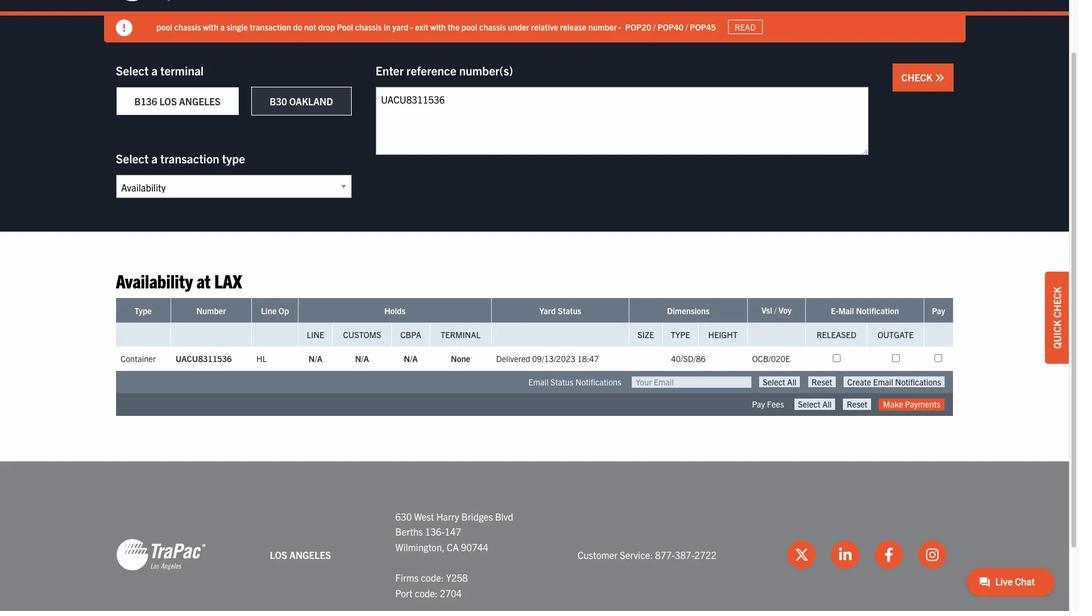 Task type: locate. For each thing, give the bounding box(es) containing it.
1 with from the left
[[203, 21, 219, 32]]

number(s)
[[459, 63, 514, 78]]

1 horizontal spatial type
[[671, 330, 691, 340]]

voy
[[779, 305, 792, 316]]

lax
[[214, 269, 242, 292]]

status for yard
[[558, 306, 582, 316]]

2 horizontal spatial /
[[775, 305, 777, 316]]

1 select from the top
[[116, 63, 149, 78]]

/ left pop45
[[686, 21, 688, 32]]

wilmington,
[[396, 541, 445, 553]]

code: right port
[[415, 587, 438, 599]]

hl
[[257, 353, 267, 364]]

los
[[160, 95, 177, 107], [270, 549, 287, 561]]

angeles
[[179, 95, 221, 107], [290, 549, 331, 561]]

email
[[529, 377, 549, 388]]

1 vertical spatial status
[[551, 377, 574, 388]]

0 horizontal spatial -
[[411, 21, 413, 32]]

0 horizontal spatial pay
[[753, 399, 766, 410]]

0 vertical spatial select
[[116, 63, 149, 78]]

exit
[[415, 21, 429, 32]]

banner
[[0, 0, 1079, 43]]

1 pool from the left
[[157, 21, 172, 32]]

customs
[[343, 330, 381, 340]]

select a transaction type
[[116, 151, 245, 166]]

size
[[638, 330, 655, 340]]

0 horizontal spatial line
[[261, 306, 277, 316]]

0 horizontal spatial type
[[135, 306, 152, 316]]

type down dimensions
[[671, 330, 691, 340]]

pool chassis with a single transaction  do not drop pool chassis in yard -  exit with the pool chassis under relative release number -  pop20 / pop40 / pop45
[[157, 21, 716, 32]]

a
[[220, 21, 225, 32], [151, 63, 158, 78], [151, 151, 158, 166]]

payments
[[906, 399, 941, 410]]

40/sd/86
[[672, 353, 706, 364]]

a inside banner
[[220, 21, 225, 32]]

delivered
[[497, 353, 531, 364]]

terminal
[[160, 63, 204, 78]]

1 horizontal spatial line
[[307, 330, 325, 340]]

0 vertical spatial status
[[558, 306, 582, 316]]

None button
[[760, 377, 801, 388], [809, 377, 836, 388], [844, 377, 945, 388], [795, 399, 836, 410], [844, 399, 872, 410], [760, 377, 801, 388], [809, 377, 836, 388], [844, 377, 945, 388], [795, 399, 836, 410], [844, 399, 872, 410]]

number
[[589, 21, 617, 32]]

2 horizontal spatial chassis
[[480, 21, 506, 32]]

n/a down customs
[[355, 353, 369, 364]]

berths
[[396, 526, 423, 538]]

1 horizontal spatial with
[[431, 21, 446, 32]]

0 horizontal spatial pool
[[157, 21, 172, 32]]

read
[[735, 22, 756, 32]]

code: up 2704
[[421, 572, 444, 584]]

1 vertical spatial select
[[116, 151, 149, 166]]

0 vertical spatial line
[[261, 306, 277, 316]]

make payments
[[884, 399, 941, 410]]

1 vertical spatial line
[[307, 330, 325, 340]]

transaction
[[250, 21, 291, 32], [160, 151, 220, 166]]

0 horizontal spatial check
[[902, 71, 935, 83]]

0 horizontal spatial n/a
[[309, 353, 323, 364]]

1 los angeles image from the top
[[116, 0, 206, 2]]

height
[[709, 330, 738, 340]]

2 vertical spatial a
[[151, 151, 158, 166]]

n/a right hl
[[309, 353, 323, 364]]

line
[[261, 306, 277, 316], [307, 330, 325, 340]]

vsl / voy
[[762, 305, 792, 316]]

1 horizontal spatial pay
[[933, 306, 946, 316]]

/
[[654, 21, 656, 32], [686, 21, 688, 32], [775, 305, 777, 316]]

2 los angeles image from the top
[[116, 538, 206, 572]]

0 horizontal spatial chassis
[[174, 21, 201, 32]]

1 horizontal spatial n/a
[[355, 353, 369, 364]]

0 horizontal spatial angeles
[[179, 95, 221, 107]]

0 vertical spatial transaction
[[250, 21, 291, 32]]

chassis up terminal
[[174, 21, 201, 32]]

los angeles image
[[116, 0, 206, 2], [116, 538, 206, 572]]

90744
[[461, 541, 489, 553]]

2 pool from the left
[[462, 21, 478, 32]]

0 vertical spatial angeles
[[179, 95, 221, 107]]

0 vertical spatial check
[[902, 71, 935, 83]]

status right the yard
[[558, 306, 582, 316]]

2704
[[440, 587, 462, 599]]

quick check
[[1052, 287, 1064, 349]]

status right 'email'
[[551, 377, 574, 388]]

enter reference number(s)
[[376, 63, 514, 78]]

pay fees
[[753, 399, 785, 410]]

1 vertical spatial a
[[151, 63, 158, 78]]

status for email
[[551, 377, 574, 388]]

pool right solid image
[[157, 21, 172, 32]]

chassis left under
[[480, 21, 506, 32]]

yard
[[540, 306, 556, 316]]

footer containing 630 west harry bridges blvd
[[0, 461, 1070, 611]]

ca
[[447, 541, 459, 553]]

holds
[[385, 306, 406, 316]]

2 with from the left
[[431, 21, 446, 32]]

0 vertical spatial a
[[220, 21, 225, 32]]

service:
[[620, 549, 653, 561]]

pay
[[933, 306, 946, 316], [753, 399, 766, 410]]

solid image
[[935, 73, 945, 83]]

None checkbox
[[833, 355, 841, 362], [935, 355, 943, 362], [833, 355, 841, 362], [935, 355, 943, 362]]

not
[[304, 21, 316, 32]]

west
[[414, 510, 434, 522]]

0 vertical spatial los angeles image
[[116, 0, 206, 2]]

type down availability at left
[[135, 306, 152, 316]]

b136
[[134, 95, 157, 107]]

chassis left in
[[355, 21, 382, 32]]

n/a down cbpa
[[404, 353, 418, 364]]

1 chassis from the left
[[174, 21, 201, 32]]

1 vertical spatial los angeles image
[[116, 538, 206, 572]]

vsl
[[762, 305, 773, 316]]

1 horizontal spatial transaction
[[250, 21, 291, 32]]

container
[[121, 353, 156, 364]]

1 horizontal spatial angeles
[[290, 549, 331, 561]]

0 horizontal spatial transaction
[[160, 151, 220, 166]]

at
[[197, 269, 211, 292]]

line left op
[[261, 306, 277, 316]]

2 horizontal spatial n/a
[[404, 353, 418, 364]]

released
[[817, 330, 857, 340]]

/ left pop40
[[654, 21, 656, 32]]

a down b136
[[151, 151, 158, 166]]

1 horizontal spatial -
[[619, 21, 622, 32]]

- right number
[[619, 21, 622, 32]]

1 horizontal spatial pool
[[462, 21, 478, 32]]

3 chassis from the left
[[480, 21, 506, 32]]

0 vertical spatial pay
[[933, 306, 946, 316]]

select down b136
[[116, 151, 149, 166]]

pool right the
[[462, 21, 478, 32]]

notification
[[857, 306, 900, 316]]

a for terminal
[[151, 63, 158, 78]]

fees
[[767, 399, 785, 410]]

select up b136
[[116, 63, 149, 78]]

/ right vsl
[[775, 305, 777, 316]]

with left single
[[203, 21, 219, 32]]

solid image
[[116, 20, 133, 37]]

-
[[411, 21, 413, 32], [619, 21, 622, 32]]

make
[[884, 399, 904, 410]]

0 vertical spatial los
[[160, 95, 177, 107]]

1 vertical spatial los
[[270, 549, 287, 561]]

status
[[558, 306, 582, 316], [551, 377, 574, 388]]

0 horizontal spatial with
[[203, 21, 219, 32]]

in
[[384, 21, 391, 32]]

1 vertical spatial type
[[671, 330, 691, 340]]

None checkbox
[[892, 355, 900, 362]]

b30 oakland
[[270, 95, 333, 107]]

1 vertical spatial transaction
[[160, 151, 220, 166]]

footer
[[0, 461, 1070, 611]]

do
[[293, 21, 302, 32]]

los angeles
[[270, 549, 331, 561]]

2 select from the top
[[116, 151, 149, 166]]

Your Email email field
[[632, 377, 752, 388]]

transaction left do
[[250, 21, 291, 32]]

1 vertical spatial pay
[[753, 399, 766, 410]]

code:
[[421, 572, 444, 584], [415, 587, 438, 599]]

2 - from the left
[[619, 21, 622, 32]]

1 horizontal spatial los
[[270, 549, 287, 561]]

- left exit
[[411, 21, 413, 32]]

1 horizontal spatial chassis
[[355, 21, 382, 32]]

b136 los angeles
[[134, 95, 221, 107]]

number
[[196, 306, 226, 316]]

1 vertical spatial check
[[1052, 287, 1064, 318]]

check
[[902, 71, 935, 83], [1052, 287, 1064, 318]]

136-
[[425, 526, 445, 538]]

ocb/020e
[[753, 353, 791, 364]]

1 vertical spatial angeles
[[290, 549, 331, 561]]

with left the
[[431, 21, 446, 32]]

a left single
[[220, 21, 225, 32]]

relative
[[532, 21, 559, 32]]

transaction left type at the left of page
[[160, 151, 220, 166]]

3 n/a from the left
[[404, 353, 418, 364]]

harry
[[437, 510, 460, 522]]

a left terminal
[[151, 63, 158, 78]]

quick check link
[[1046, 272, 1070, 364]]

1 horizontal spatial check
[[1052, 287, 1064, 318]]

availability
[[116, 269, 193, 292]]

line left customs
[[307, 330, 325, 340]]



Task type: describe. For each thing, give the bounding box(es) containing it.
check inside button
[[902, 71, 935, 83]]

select a terminal
[[116, 63, 204, 78]]

387-
[[675, 549, 695, 561]]

Enter reference number(s) text field
[[376, 87, 869, 155]]

release
[[561, 21, 587, 32]]

pop40
[[658, 21, 684, 32]]

the
[[448, 21, 460, 32]]

dimensions
[[668, 306, 710, 316]]

blvd
[[495, 510, 514, 522]]

0 horizontal spatial /
[[654, 21, 656, 32]]

pool
[[337, 21, 353, 32]]

a for transaction
[[151, 151, 158, 166]]

line for line
[[307, 330, 325, 340]]

check button
[[893, 63, 954, 92]]

b30
[[270, 95, 287, 107]]

pay for pay
[[933, 306, 946, 316]]

delivered 09/13/2023 18:47
[[497, 353, 599, 364]]

1 - from the left
[[411, 21, 413, 32]]

1 vertical spatial code:
[[415, 587, 438, 599]]

yard status
[[540, 306, 582, 316]]

type
[[222, 151, 245, 166]]

email status notifications
[[529, 377, 622, 388]]

line op
[[261, 306, 289, 316]]

firms
[[396, 572, 419, 584]]

drop
[[318, 21, 335, 32]]

under
[[508, 21, 530, 32]]

reference
[[407, 63, 457, 78]]

147
[[445, 526, 462, 538]]

customer service: 877-387-2722
[[578, 549, 717, 561]]

877-
[[656, 549, 675, 561]]

quick
[[1052, 320, 1064, 349]]

notifications
[[576, 377, 622, 388]]

firms code:  y258 port code:  2704
[[396, 572, 468, 599]]

cbpa
[[401, 330, 421, 340]]

read link
[[728, 20, 763, 34]]

customer
[[578, 549, 618, 561]]

630 west harry bridges blvd berths 136-147 wilmington, ca 90744
[[396, 510, 514, 553]]

0 vertical spatial type
[[135, 306, 152, 316]]

port
[[396, 587, 413, 599]]

single
[[227, 21, 248, 32]]

0 vertical spatial code:
[[421, 572, 444, 584]]

outgate
[[878, 330, 914, 340]]

mail
[[839, 306, 855, 316]]

18:47
[[578, 353, 599, 364]]

bridges
[[462, 510, 493, 522]]

uacu8311536
[[176, 353, 232, 364]]

select for select a transaction type
[[116, 151, 149, 166]]

pop45
[[690, 21, 716, 32]]

1 n/a from the left
[[309, 353, 323, 364]]

los inside footer
[[270, 549, 287, 561]]

op
[[279, 306, 289, 316]]

oakland
[[289, 95, 333, 107]]

terminal
[[441, 330, 481, 340]]

pay for pay fees
[[753, 399, 766, 410]]

0 horizontal spatial los
[[160, 95, 177, 107]]

line for line op
[[261, 306, 277, 316]]

availability at lax
[[116, 269, 242, 292]]

09/13/2023
[[533, 353, 576, 364]]

select for select a terminal
[[116, 63, 149, 78]]

none
[[451, 353, 471, 364]]

2 chassis from the left
[[355, 21, 382, 32]]

pop20
[[626, 21, 652, 32]]

yard
[[393, 21, 409, 32]]

make payments link
[[880, 399, 945, 410]]

630
[[396, 510, 412, 522]]

e-mail notification
[[831, 306, 900, 316]]

2722
[[695, 549, 717, 561]]

banner containing pool chassis with a single transaction  do not drop pool chassis in yard -  exit with the pool chassis under relative release number -  pop20 / pop40 / pop45
[[0, 0, 1079, 43]]

1 horizontal spatial /
[[686, 21, 688, 32]]

enter
[[376, 63, 404, 78]]

y258
[[446, 572, 468, 584]]

2 n/a from the left
[[355, 353, 369, 364]]



Task type: vqa. For each thing, say whether or not it's contained in the screenshot.
'18th'
no



